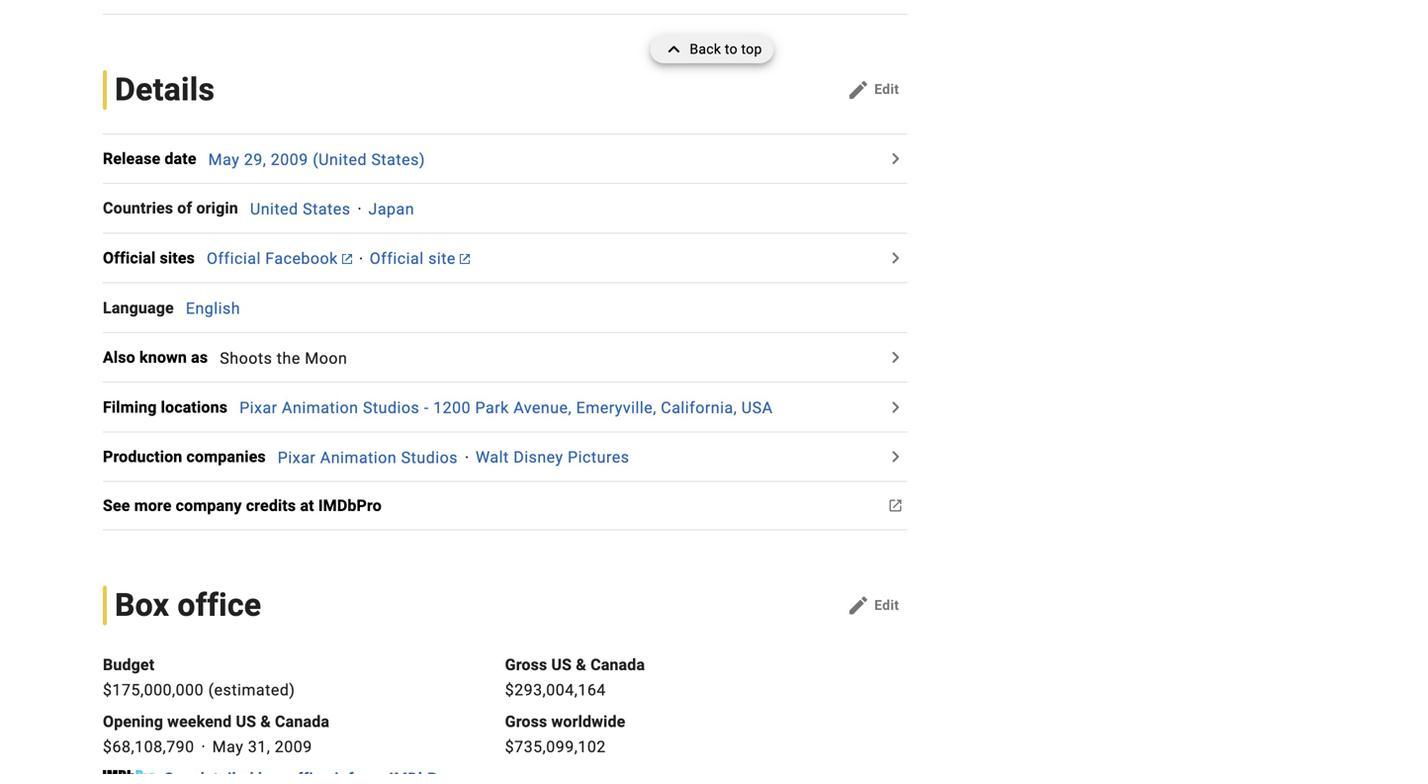 Task type: vqa. For each thing, say whether or not it's contained in the screenshot.
Gross to the top
yes



Task type: locate. For each thing, give the bounding box(es) containing it.
studios down -
[[401, 448, 458, 467]]

animation up imdbpro
[[320, 448, 397, 467]]

origin
[[196, 199, 238, 218]]

studios left -
[[363, 399, 420, 417]]

2 gross from the top
[[505, 713, 547, 731]]

0 horizontal spatial us
[[236, 713, 256, 731]]

1 vertical spatial animation
[[320, 448, 397, 467]]

edit
[[874, 81, 899, 98], [874, 597, 899, 614]]

1 horizontal spatial canada
[[591, 656, 645, 675]]

studios for pixar animation studios - 1200 park avenue, emeryville, california, usa
[[363, 399, 420, 417]]

companies
[[186, 448, 266, 466]]

studios
[[363, 399, 420, 417], [401, 448, 458, 467]]

imdbpro
[[318, 497, 382, 516]]

1 gross from the top
[[505, 656, 547, 675]]

united
[[250, 200, 298, 218]]

2 horizontal spatial official
[[370, 249, 424, 268]]

may down opening weekend us & canada on the left bottom of the page
[[212, 738, 244, 756]]

shoots the moon
[[220, 349, 347, 368]]

1 vertical spatial studios
[[401, 448, 458, 467]]

0 vertical spatial animation
[[282, 399, 359, 417]]

1 vertical spatial 2009
[[275, 738, 312, 756]]

3 see more image from the top
[[884, 346, 907, 369]]

us up 31,
[[236, 713, 256, 731]]

animation
[[282, 399, 359, 417], [320, 448, 397, 467]]

budget
[[103, 656, 155, 675]]

edit for details
[[874, 81, 899, 98]]

0 vertical spatial edit image
[[847, 78, 870, 102]]

& up may 31, 2009
[[260, 713, 271, 731]]

box
[[115, 587, 169, 624]]

production companies button
[[103, 445, 278, 469]]

1 horizontal spatial official
[[207, 249, 261, 268]]

california,
[[661, 399, 737, 417]]

known
[[139, 348, 187, 367]]

official down origin
[[207, 249, 261, 268]]

1 vertical spatial us
[[236, 713, 256, 731]]

canada inside "gross us & canada $293,004,164"
[[591, 656, 645, 675]]

0 vertical spatial may
[[208, 150, 240, 169]]

2009
[[271, 150, 308, 169], [275, 738, 312, 756]]

details
[[115, 71, 215, 108]]

official sites button
[[103, 246, 207, 270]]

2 see more image from the top
[[884, 246, 907, 270]]

1 vertical spatial may
[[212, 738, 244, 756]]

canada up worldwide
[[591, 656, 645, 675]]

may left 29,
[[208, 150, 240, 169]]

pixar animation studios
[[278, 448, 458, 467]]

animation down moon
[[282, 399, 359, 417]]

1 horizontal spatial us
[[551, 656, 572, 675]]

locations
[[161, 398, 228, 417]]

2 edit image from the top
[[847, 594, 870, 618]]

pixar for pixar animation studios
[[278, 448, 316, 467]]

pixar
[[239, 399, 278, 417], [278, 448, 316, 467]]

see more image for also known as
[[884, 346, 907, 369]]

official left sites
[[103, 249, 156, 268]]

see more image for production companies
[[884, 445, 907, 469]]

animation for pixar animation studios
[[320, 448, 397, 467]]

1 vertical spatial pixar
[[278, 448, 316, 467]]

gross up "$735,099,102" at the left bottom of the page
[[505, 713, 547, 731]]

gross us & canada $293,004,164
[[505, 656, 645, 700]]

0 vertical spatial studios
[[363, 399, 420, 417]]

$293,004,164
[[505, 681, 606, 700]]

gross up $293,004,164
[[505, 656, 547, 675]]

official inside the 'official sites' button
[[103, 249, 156, 268]]

1 vertical spatial see more image
[[884, 494, 907, 518]]

1 edit image from the top
[[847, 78, 870, 102]]

see more image for release date
[[884, 147, 907, 171]]

gross worldwide $735,099,102
[[505, 713, 625, 756]]

may
[[208, 150, 240, 169], [212, 738, 244, 756]]

1 vertical spatial &
[[260, 713, 271, 731]]

states
[[303, 200, 351, 218]]

filming locations
[[103, 398, 228, 417]]

0 horizontal spatial canada
[[275, 713, 329, 731]]

moon
[[305, 349, 347, 368]]

official for official site
[[370, 249, 424, 268]]

1 vertical spatial edit image
[[847, 594, 870, 618]]

0 vertical spatial gross
[[505, 656, 547, 675]]

company
[[176, 497, 242, 516]]

may for may 29, 2009 (united states)
[[208, 150, 240, 169]]

0 horizontal spatial &
[[260, 713, 271, 731]]

launch inline image
[[342, 254, 352, 264]]

canada
[[591, 656, 645, 675], [275, 713, 329, 731]]

canada up may 31, 2009
[[275, 713, 329, 731]]

park
[[475, 399, 509, 417]]

0 vertical spatial see more image
[[884, 395, 907, 419]]

release date button
[[103, 147, 208, 171]]

1 vertical spatial edit button
[[839, 590, 907, 622]]

(estimated)
[[208, 681, 295, 700]]

japan
[[368, 200, 414, 218]]

-
[[424, 399, 429, 417]]

2 edit from the top
[[874, 597, 899, 614]]

0 vertical spatial &
[[576, 656, 586, 675]]

&
[[576, 656, 586, 675], [260, 713, 271, 731]]

0 vertical spatial edit button
[[839, 74, 907, 106]]

gross inside "gross us & canada $293,004,164"
[[505, 656, 547, 675]]

usa
[[742, 399, 773, 417]]

0 vertical spatial edit
[[874, 81, 899, 98]]

4 see more image from the top
[[884, 445, 907, 469]]

emeryville,
[[576, 399, 657, 417]]

1 edit button from the top
[[839, 74, 907, 106]]

us
[[551, 656, 572, 675], [236, 713, 256, 731]]

back
[[690, 41, 721, 57]]

gross
[[505, 656, 547, 675], [505, 713, 547, 731]]

edit image
[[847, 78, 870, 102], [847, 594, 870, 618]]

pixar down shoots
[[239, 399, 278, 417]]

0 vertical spatial us
[[551, 656, 572, 675]]

release date
[[103, 149, 196, 168]]

back to top button
[[650, 36, 774, 63]]

2 edit button from the top
[[839, 590, 907, 622]]

english
[[186, 299, 240, 318]]

0 vertical spatial canada
[[591, 656, 645, 675]]

official site
[[370, 249, 456, 268]]

as
[[191, 348, 208, 367]]

edit button
[[839, 74, 907, 106], [839, 590, 907, 622]]

1 vertical spatial gross
[[505, 713, 547, 731]]

0 horizontal spatial official
[[103, 249, 156, 268]]

$68,108,790
[[103, 738, 194, 756]]

1 vertical spatial edit
[[874, 597, 899, 614]]

0 vertical spatial 2009
[[271, 150, 308, 169]]

opening weekend us & canada
[[103, 713, 329, 731]]

see more image
[[884, 147, 907, 171], [884, 246, 907, 270], [884, 346, 907, 369], [884, 445, 907, 469]]

2009 right 31,
[[275, 738, 312, 756]]

sites
[[160, 249, 195, 268]]

official sites
[[103, 249, 195, 268]]

1 see more image from the top
[[884, 147, 907, 171]]

see more image
[[884, 395, 907, 419], [884, 494, 907, 518]]

$175,000,000
[[103, 681, 204, 700]]

edit image for details
[[847, 78, 870, 102]]

1 edit from the top
[[874, 81, 899, 98]]

& up $293,004,164
[[576, 656, 586, 675]]

gross inside gross worldwide $735,099,102
[[505, 713, 547, 731]]

2009 right 29,
[[271, 150, 308, 169]]

0 vertical spatial pixar
[[239, 399, 278, 417]]

official for official sites
[[103, 249, 156, 268]]

us up $293,004,164
[[551, 656, 572, 675]]

official facebook
[[207, 249, 338, 268]]

english button
[[186, 299, 240, 318]]

official left site
[[370, 249, 424, 268]]

2 see more image from the top
[[884, 494, 907, 518]]

worldwide
[[551, 713, 625, 731]]

edit image for box office
[[847, 594, 870, 618]]

pixar up at
[[278, 448, 316, 467]]

1 horizontal spatial &
[[576, 656, 586, 675]]

official
[[103, 249, 156, 268], [207, 249, 261, 268], [370, 249, 424, 268]]



Task type: describe. For each thing, give the bounding box(es) containing it.
31,
[[248, 738, 270, 756]]

shoots
[[220, 349, 272, 368]]

2009 for 29,
[[271, 150, 308, 169]]

1 see more image from the top
[[884, 395, 907, 419]]

may for may 31, 2009
[[212, 738, 244, 756]]

see more company credits at imdbpro button
[[103, 494, 394, 518]]

$735,099,102
[[505, 738, 606, 756]]

may 31, 2009
[[212, 738, 312, 756]]

production
[[103, 448, 182, 466]]

release
[[103, 149, 160, 168]]

animation for pixar animation studios - 1200 park avenue, emeryville, california, usa
[[282, 399, 359, 417]]

(united
[[313, 150, 367, 169]]

29,
[[244, 150, 266, 169]]

weekend
[[167, 713, 232, 731]]

official facebook button
[[207, 249, 352, 268]]

pixar for pixar animation studios - 1200 park avenue, emeryville, california, usa
[[239, 399, 278, 417]]

see
[[103, 497, 130, 516]]

countries
[[103, 199, 173, 218]]

official for official facebook
[[207, 249, 261, 268]]

edit button for box office
[[839, 590, 907, 622]]

states)
[[371, 150, 425, 169]]

site
[[428, 249, 456, 268]]

walt disney pictures button
[[476, 448, 629, 467]]

1 vertical spatial canada
[[275, 713, 329, 731]]

walt disney pictures
[[476, 448, 629, 467]]

may 29, 2009 (united states) button
[[208, 150, 425, 169]]

language
[[103, 298, 174, 317]]

date
[[165, 149, 196, 168]]

studios for pixar animation studios
[[401, 448, 458, 467]]

also
[[103, 348, 135, 367]]

see more image for official sites
[[884, 246, 907, 270]]

budget $175,000,000 (estimated)
[[103, 656, 295, 700]]

also known as
[[103, 348, 208, 367]]

avenue,
[[514, 399, 572, 417]]

at
[[300, 497, 314, 516]]

also known as button
[[103, 346, 220, 369]]

filming locations button
[[103, 395, 239, 419]]

more
[[134, 497, 172, 516]]

united states button
[[250, 200, 351, 218]]

may 29, 2009 (united states)
[[208, 150, 425, 169]]

top
[[741, 41, 762, 57]]

japan button
[[368, 200, 414, 218]]

expand less image
[[662, 36, 690, 63]]

countries of origin
[[103, 199, 238, 218]]

the
[[277, 349, 300, 368]]

back to top
[[690, 41, 762, 57]]

office
[[177, 587, 261, 624]]

1200
[[433, 399, 471, 417]]

2009 for 31,
[[275, 738, 312, 756]]

gross for gross worldwide $735,099,102
[[505, 713, 547, 731]]

credits
[[246, 497, 296, 516]]

walt
[[476, 448, 509, 467]]

launch inline image
[[460, 254, 470, 264]]

opening
[[103, 713, 163, 731]]

pixar animation studios - 1200 park avenue, emeryville, california, usa
[[239, 399, 773, 417]]

edit for box office
[[874, 597, 899, 614]]

& inside "gross us & canada $293,004,164"
[[576, 656, 586, 675]]

gross for gross us & canada $293,004,164
[[505, 656, 547, 675]]

facebook
[[265, 249, 338, 268]]

production companies
[[103, 448, 266, 466]]

to
[[725, 41, 738, 57]]

pictures
[[568, 448, 629, 467]]

pixar animation studios button
[[278, 448, 458, 467]]

edit button for details
[[839, 74, 907, 106]]

disney
[[514, 448, 563, 467]]

us inside "gross us & canada $293,004,164"
[[551, 656, 572, 675]]

united states
[[250, 200, 351, 218]]

box office
[[115, 587, 261, 624]]

pixar animation studios - 1200 park avenue, emeryville, california, usa button
[[239, 399, 773, 417]]

of
[[177, 199, 192, 218]]

official site button
[[370, 249, 470, 268]]

filming
[[103, 398, 157, 417]]

see more company credits at imdbpro
[[103, 497, 382, 516]]



